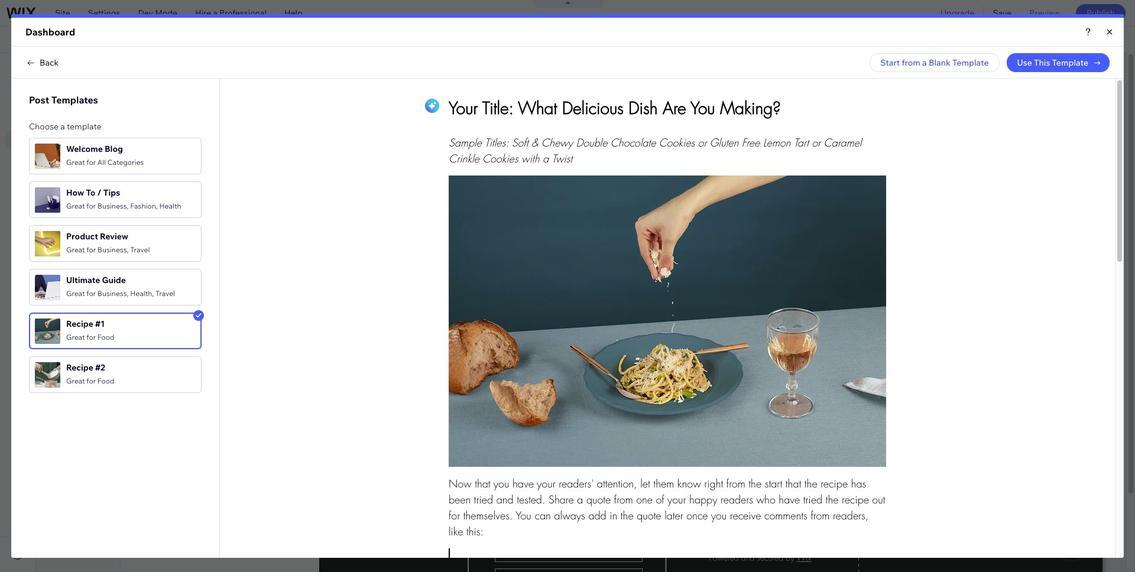 Task type: describe. For each thing, give the bounding box(es) containing it.
tools button
[[1017, 27, 1072, 53]]

1 horizontal spatial blog
[[162, 127, 185, 138]]

1 vertical spatial menu
[[67, 96, 89, 106]]

site for site
[[55, 8, 70, 18]]

mode
[[155, 8, 177, 18]]

dev
[[138, 8, 153, 18]]

preview
[[1030, 8, 1060, 18]]

site menu
[[50, 96, 89, 106]]

blog
[[50, 117, 68, 128]]

domain
[[371, 34, 401, 45]]

publish button
[[1076, 4, 1126, 22]]

your
[[352, 34, 369, 45]]

professional
[[219, 8, 267, 18]]

1 horizontal spatial menu
[[119, 64, 145, 76]]

https://www.wix.com/mysite connect your domain
[[203, 34, 401, 45]]

preview button
[[1021, 0, 1069, 26]]

0 horizontal spatial blog
[[45, 34, 68, 45]]

site for site pages and menu
[[50, 64, 68, 76]]

and
[[100, 64, 117, 76]]

100%
[[987, 34, 1008, 45]]

settings
[[88, 8, 120, 18]]



Task type: vqa. For each thing, say whether or not it's contained in the screenshot.
The Domain
yes



Task type: locate. For each thing, give the bounding box(es) containing it.
hire
[[195, 8, 211, 18]]

blog
[[45, 34, 68, 45], [162, 127, 185, 138]]

https://www.wix.com/mysite
[[203, 34, 311, 45]]

menu
[[119, 64, 145, 76], [67, 96, 89, 106]]

pages for blog
[[70, 117, 94, 128]]

pages
[[71, 64, 98, 76], [70, 117, 94, 128]]

publish
[[1087, 8, 1115, 18]]

connect
[[317, 34, 350, 45]]

search
[[1098, 34, 1125, 45]]

tools
[[1041, 34, 1062, 45]]

0 vertical spatial site
[[55, 8, 70, 18]]

0 vertical spatial blog
[[45, 34, 68, 45]]

site for site menu
[[50, 96, 66, 106]]

save button
[[984, 0, 1021, 26]]

100% button
[[968, 27, 1016, 53]]

a
[[213, 8, 218, 18]]

site left settings
[[55, 8, 70, 18]]

menu up blog pages
[[67, 96, 89, 106]]

site up blog
[[50, 96, 66, 106]]

blog pages
[[50, 117, 94, 128]]

pages for site
[[71, 64, 98, 76]]

site pages and menu
[[50, 64, 145, 76]]

0 horizontal spatial menu
[[67, 96, 89, 106]]

0 vertical spatial pages
[[71, 64, 98, 76]]

2 vertical spatial site
[[50, 96, 66, 106]]

save
[[993, 8, 1012, 18]]

search button
[[1073, 27, 1136, 53]]

1 vertical spatial pages
[[70, 117, 94, 128]]

0 vertical spatial menu
[[119, 64, 145, 76]]

site
[[55, 8, 70, 18], [50, 64, 68, 76], [50, 96, 66, 106]]

dev mode
[[138, 8, 177, 18]]

1 vertical spatial site
[[50, 64, 68, 76]]

hire a professional
[[195, 8, 267, 18]]

help
[[284, 8, 303, 18]]

1 vertical spatial blog
[[162, 127, 185, 138]]

upgrade
[[941, 8, 975, 18]]

pages left 'and'
[[71, 64, 98, 76]]

pages right blog
[[70, 117, 94, 128]]

site up site menu
[[50, 64, 68, 76]]

menu right 'and'
[[119, 64, 145, 76]]



